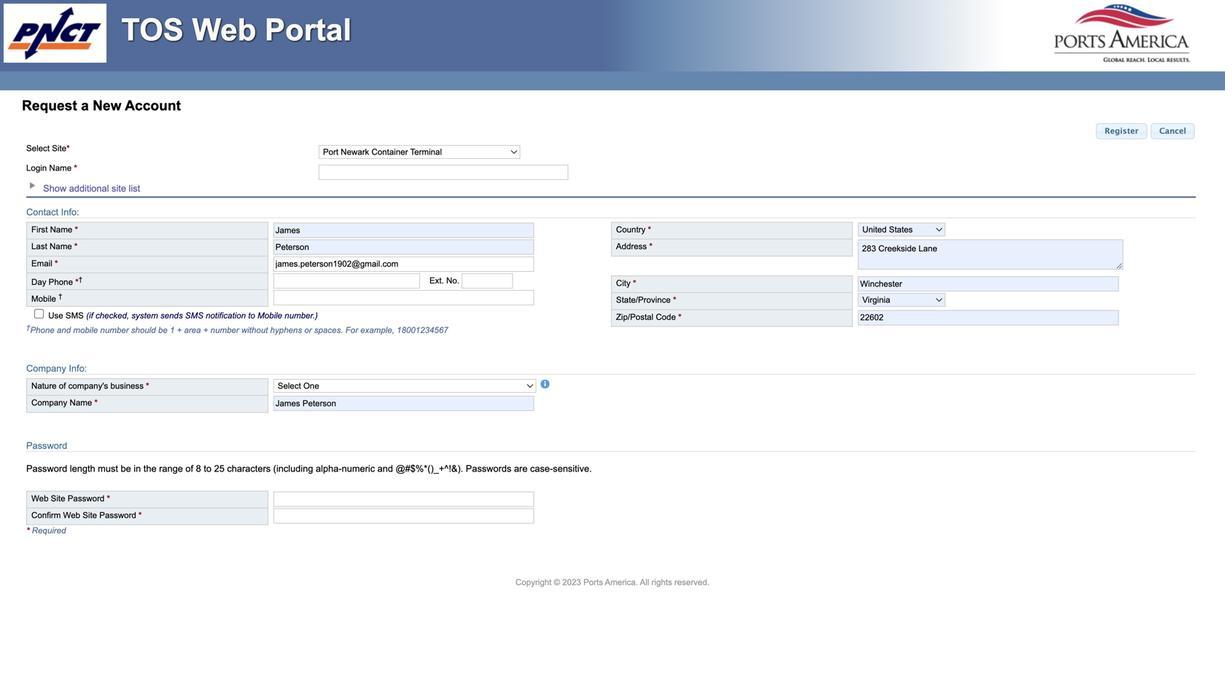 Task type: describe. For each thing, give the bounding box(es) containing it.
mobile †
[[31, 293, 62, 304]]

company's
[[68, 382, 108, 391]]

mobile
[[73, 326, 98, 335]]

select site *
[[26, 144, 70, 153]]

length
[[70, 464, 95, 474]]

alpha-
[[316, 464, 342, 474]]

use sms (if checked, system sends sms notification to mobile number.)
[[46, 311, 318, 321]]

company info:
[[26, 364, 87, 374]]

zip/postal
[[616, 312, 654, 322]]

copyright © 2023 ports america. all rights reserved.
[[516, 578, 710, 587]]

email *
[[31, 259, 58, 268]]

password length must be in the range of 8 to 25 characters (including alpha-numeric and @#$%*()_+^!&). passwords are case-sensitive.
[[26, 464, 592, 474]]

are
[[514, 464, 528, 474]]

for
[[345, 326, 358, 335]]

confirm web site password *
[[31, 511, 142, 521]]

* up additional
[[74, 163, 77, 173]]

register button
[[1096, 123, 1148, 139]]

site for *
[[52, 144, 66, 153]]

name for last
[[50, 242, 72, 251]]

confirm
[[31, 511, 61, 521]]

be inside the † phone and mobile number should be 1 + area + number without hyphens or spaces. for example, 18001234567
[[158, 326, 168, 335]]

register
[[1105, 126, 1139, 136]]

area
[[184, 326, 201, 335]]

email
[[31, 259, 52, 268]]

account
[[125, 98, 181, 113]]

case-
[[530, 464, 553, 474]]

† inside the day phone * †
[[79, 276, 82, 283]]

† phone and mobile number should be 1 + area + number without hyphens or spaces. for example, 18001234567
[[26, 324, 448, 335]]

* up login name *
[[66, 144, 70, 153]]

day
[[31, 277, 46, 287]]

name for login
[[49, 163, 72, 173]]

25
[[214, 464, 225, 474]]

ext.
[[430, 276, 444, 286]]

login
[[26, 163, 47, 173]]

new
[[93, 98, 122, 113]]

last name *
[[31, 242, 78, 251]]

all
[[640, 578, 649, 587]]

name for first
[[50, 225, 72, 235]]

(if
[[86, 311, 93, 321]]

copyright
[[516, 578, 552, 587]]

business
[[110, 382, 144, 391]]

should
[[131, 326, 156, 335]]

characters
[[227, 464, 271, 474]]

first name *
[[31, 225, 78, 235]]

©
[[554, 578, 560, 587]]

first
[[31, 225, 48, 235]]

18001234567
[[397, 326, 448, 335]]

1
[[170, 326, 175, 335]]

notification
[[206, 311, 246, 321]]

† inside mobile †
[[58, 293, 62, 300]]

sensitive.
[[553, 464, 592, 474]]

1 sms from the left
[[66, 311, 84, 321]]

ext. no.
[[430, 276, 462, 286]]

required
[[32, 526, 66, 536]]

city *
[[616, 279, 636, 288]]

list
[[129, 184, 140, 194]]

request a new account
[[22, 98, 181, 113]]

1 vertical spatial and
[[378, 464, 393, 474]]

ports
[[584, 578, 603, 587]]

info: for company info:
[[69, 364, 87, 374]]

contact info:
[[26, 207, 79, 217]]

rights
[[652, 578, 672, 587]]

2 sms from the left
[[185, 311, 203, 321]]

0 horizontal spatial web
[[31, 494, 48, 504]]

* right city
[[633, 279, 636, 288]]

name for company
[[70, 398, 92, 408]]

web for confirm
[[63, 511, 80, 521]]

login name *
[[26, 163, 77, 173]]

state/province *
[[616, 296, 677, 305]]

phone for day
[[49, 277, 73, 287]]

password up confirm web site password *
[[68, 494, 105, 504]]

(including
[[273, 464, 313, 474]]

or
[[304, 326, 312, 335]]

0 horizontal spatial of
[[59, 382, 66, 391]]

info: for contact info:
[[61, 207, 79, 217]]

use
[[48, 311, 63, 321]]



Task type: locate. For each thing, give the bounding box(es) containing it.
password left length
[[26, 464, 67, 474]]

8
[[196, 464, 201, 474]]

0 horizontal spatial †
[[26, 324, 30, 332]]

web
[[192, 13, 256, 47], [31, 494, 48, 504], [63, 511, 80, 521]]

* inside the day phone * †
[[75, 277, 79, 287]]

be left in
[[121, 464, 131, 474]]

web for tos
[[192, 13, 256, 47]]

password down company name *
[[26, 441, 67, 451]]

site
[[112, 184, 126, 194]]

state/province
[[616, 296, 671, 305]]

address *
[[616, 242, 653, 251]]

1 vertical spatial to
[[204, 464, 212, 474]]

password down must
[[99, 511, 136, 521]]

cancel button
[[1151, 123, 1195, 139]]

1 vertical spatial phone
[[30, 326, 54, 335]]

1 horizontal spatial to
[[248, 311, 255, 321]]

country *
[[616, 225, 651, 235]]

1 vertical spatial info:
[[69, 364, 87, 374]]

0 vertical spatial †
[[79, 276, 82, 283]]

numeric
[[342, 464, 375, 474]]

1 vertical spatial of
[[186, 464, 193, 474]]

1 vertical spatial web
[[31, 494, 48, 504]]

and inside the † phone and mobile number should be 1 + area + number without hyphens or spaces. for example, 18001234567
[[57, 326, 71, 335]]

request
[[22, 98, 77, 113]]

1 number from the left
[[100, 326, 129, 335]]

portal
[[265, 13, 352, 47]]

in
[[134, 464, 141, 474]]

code
[[656, 312, 676, 322]]

city
[[616, 279, 631, 288]]

* down the 'first name *'
[[74, 242, 78, 251]]

number.)
[[285, 311, 318, 321]]

and right numeric
[[378, 464, 393, 474]]

site
[[52, 144, 66, 153], [51, 494, 65, 504], [83, 511, 97, 521]]

1 horizontal spatial web
[[63, 511, 80, 521]]

* up code
[[673, 296, 677, 305]]

number down notification
[[210, 326, 239, 335]]

2 vertical spatial †
[[26, 324, 30, 332]]

* required
[[26, 526, 66, 536]]

2 vertical spatial web
[[63, 511, 80, 521]]

* down nature of company's business *
[[94, 398, 98, 408]]

america.
[[605, 578, 638, 587]]

site up confirm on the bottom left of page
[[51, 494, 65, 504]]

* right day
[[75, 277, 79, 287]]

company for company name *
[[31, 398, 67, 408]]

of
[[59, 382, 66, 391], [186, 464, 193, 474]]

company name *
[[31, 398, 98, 408]]

info image
[[539, 379, 551, 390]]

1 vertical spatial be
[[121, 464, 131, 474]]

sms up area
[[185, 311, 203, 321]]

be
[[158, 326, 168, 335], [121, 464, 131, 474]]

1 vertical spatial mobile
[[258, 311, 282, 321]]

passwords
[[466, 464, 512, 474]]

zip/postal code *
[[616, 312, 682, 322]]

0 horizontal spatial be
[[121, 464, 131, 474]]

None text field
[[319, 165, 568, 180], [273, 257, 534, 272], [462, 273, 513, 289], [319, 165, 568, 180], [273, 257, 534, 272], [462, 273, 513, 289]]

2 horizontal spatial web
[[192, 13, 256, 47]]

sms
[[66, 311, 84, 321], [185, 311, 203, 321]]

+ right 1
[[177, 326, 182, 335]]

tos
[[121, 13, 184, 47]]

web down the web site password *
[[63, 511, 80, 521]]

* left required
[[26, 526, 30, 536]]

sms left '(if'
[[66, 311, 84, 321]]

web right tos
[[192, 13, 256, 47]]

0 vertical spatial phone
[[49, 277, 73, 287]]

0 horizontal spatial +
[[177, 326, 182, 335]]

a
[[81, 98, 89, 113]]

† inside the † phone and mobile number should be 1 + area + number without hyphens or spaces. for example, 18001234567
[[26, 324, 30, 332]]

and
[[57, 326, 71, 335], [378, 464, 393, 474]]

* up confirm web site password *
[[107, 494, 110, 504]]

additional
[[69, 184, 109, 194]]

1 horizontal spatial +
[[203, 326, 208, 335]]

number
[[100, 326, 129, 335], [210, 326, 239, 335]]

* down in
[[139, 511, 142, 521]]

info:
[[61, 207, 79, 217], [69, 364, 87, 374]]

* right business
[[146, 382, 149, 391]]

0 vertical spatial web
[[192, 13, 256, 47]]

address
[[616, 242, 647, 251]]

to up 'without'
[[248, 311, 255, 321]]

0 vertical spatial of
[[59, 382, 66, 391]]

None text field
[[273, 223, 534, 238], [273, 240, 534, 255], [858, 240, 1124, 270], [273, 273, 420, 289], [858, 277, 1119, 292], [273, 290, 534, 306], [858, 310, 1119, 326], [273, 396, 534, 412], [273, 223, 534, 238], [273, 240, 534, 255], [858, 240, 1124, 270], [273, 273, 420, 289], [858, 277, 1119, 292], [273, 290, 534, 306], [858, 310, 1119, 326], [273, 396, 534, 412]]

1 horizontal spatial of
[[186, 464, 193, 474]]

edit image
[[26, 180, 38, 192]]

country
[[616, 225, 646, 235]]

0 horizontal spatial mobile
[[31, 294, 56, 304]]

example,
[[360, 326, 394, 335]]

select
[[26, 144, 50, 153]]

* right 'country'
[[648, 225, 651, 235]]

site up login name *
[[52, 144, 66, 153]]

last
[[31, 242, 47, 251]]

2 horizontal spatial †
[[79, 276, 82, 283]]

be left 1
[[158, 326, 168, 335]]

name up 'last name *'
[[50, 225, 72, 235]]

info: up company's
[[69, 364, 87, 374]]

company down nature
[[31, 398, 67, 408]]

* right email
[[55, 259, 58, 268]]

0 vertical spatial be
[[158, 326, 168, 335]]

1 horizontal spatial sms
[[185, 311, 203, 321]]

1 vertical spatial company
[[31, 398, 67, 408]]

† up company info:
[[26, 324, 30, 332]]

+ right area
[[203, 326, 208, 335]]

system
[[131, 311, 158, 321]]

0 vertical spatial mobile
[[31, 294, 56, 304]]

* right address
[[649, 242, 653, 251]]

company up nature
[[26, 364, 66, 374]]

phone up mobile †
[[49, 277, 73, 287]]

* up 'last name *'
[[75, 225, 78, 235]]

@#$%*()_+^!&).
[[396, 464, 463, 474]]

1 horizontal spatial number
[[210, 326, 239, 335]]

spaces.
[[314, 326, 343, 335]]

range
[[159, 464, 183, 474]]

* right code
[[678, 312, 682, 322]]

0 horizontal spatial number
[[100, 326, 129, 335]]

None password field
[[273, 492, 534, 507], [273, 509, 534, 524], [273, 492, 534, 507], [273, 509, 534, 524]]

without
[[241, 326, 268, 335]]

must
[[98, 464, 118, 474]]

phone inside the † phone and mobile number should be 1 + area + number without hyphens or spaces. for example, 18001234567
[[30, 326, 54, 335]]

reserved.
[[675, 578, 710, 587]]

None checkbox
[[34, 309, 44, 319]]

sends
[[160, 311, 183, 321]]

company for company info:
[[26, 364, 66, 374]]

† right day
[[79, 276, 82, 283]]

phone inside the day phone * †
[[49, 277, 73, 287]]

0 vertical spatial to
[[248, 311, 255, 321]]

+
[[177, 326, 182, 335], [203, 326, 208, 335]]

1 horizontal spatial and
[[378, 464, 393, 474]]

password
[[26, 441, 67, 451], [26, 464, 67, 474], [68, 494, 105, 504], [99, 511, 136, 521]]

company
[[26, 364, 66, 374], [31, 398, 67, 408]]

site for password
[[51, 494, 65, 504]]

mobile inside mobile †
[[31, 294, 56, 304]]

mobile up 'without'
[[258, 311, 282, 321]]

tos web portal
[[121, 13, 352, 47]]

phone for †
[[30, 326, 54, 335]]

nature of company's business *
[[31, 382, 149, 391]]

0 vertical spatial info:
[[61, 207, 79, 217]]

no.
[[446, 276, 459, 286]]

mobile down day
[[31, 294, 56, 304]]

0 vertical spatial and
[[57, 326, 71, 335]]

day phone * †
[[31, 276, 82, 287]]

of up company name *
[[59, 382, 66, 391]]

2 + from the left
[[203, 326, 208, 335]]

† down the day phone * †
[[58, 293, 62, 300]]

phone down use
[[30, 326, 54, 335]]

0 horizontal spatial sms
[[66, 311, 84, 321]]

of left 8
[[186, 464, 193, 474]]

†
[[79, 276, 82, 283], [58, 293, 62, 300], [26, 324, 30, 332]]

and down use
[[57, 326, 71, 335]]

web site password *
[[31, 494, 110, 504]]

0 horizontal spatial and
[[57, 326, 71, 335]]

name down the 'first name *'
[[50, 242, 72, 251]]

info: up the 'first name *'
[[61, 207, 79, 217]]

1 vertical spatial site
[[51, 494, 65, 504]]

contact
[[26, 207, 58, 217]]

show
[[43, 184, 66, 194]]

0 horizontal spatial to
[[204, 464, 212, 474]]

2 vertical spatial site
[[83, 511, 97, 521]]

2023
[[563, 578, 581, 587]]

show additional site list
[[41, 184, 140, 194]]

site down the web site password *
[[83, 511, 97, 521]]

1 horizontal spatial †
[[58, 293, 62, 300]]

name down company's
[[70, 398, 92, 408]]

1 + from the left
[[177, 326, 182, 335]]

1 horizontal spatial mobile
[[258, 311, 282, 321]]

the
[[144, 464, 157, 474]]

2 number from the left
[[210, 326, 239, 335]]

1 vertical spatial †
[[58, 293, 62, 300]]

name up show
[[49, 163, 72, 173]]

to right 8
[[204, 464, 212, 474]]

0 vertical spatial company
[[26, 364, 66, 374]]

number down checked,
[[100, 326, 129, 335]]

1 horizontal spatial be
[[158, 326, 168, 335]]

checked,
[[95, 311, 129, 321]]

nature
[[31, 382, 57, 391]]

0 vertical spatial site
[[52, 144, 66, 153]]

hyphens
[[270, 326, 302, 335]]

cancel
[[1160, 126, 1187, 136]]

web up confirm on the bottom left of page
[[31, 494, 48, 504]]



Task type: vqa. For each thing, say whether or not it's contained in the screenshot.
second : from the bottom of the page
no



